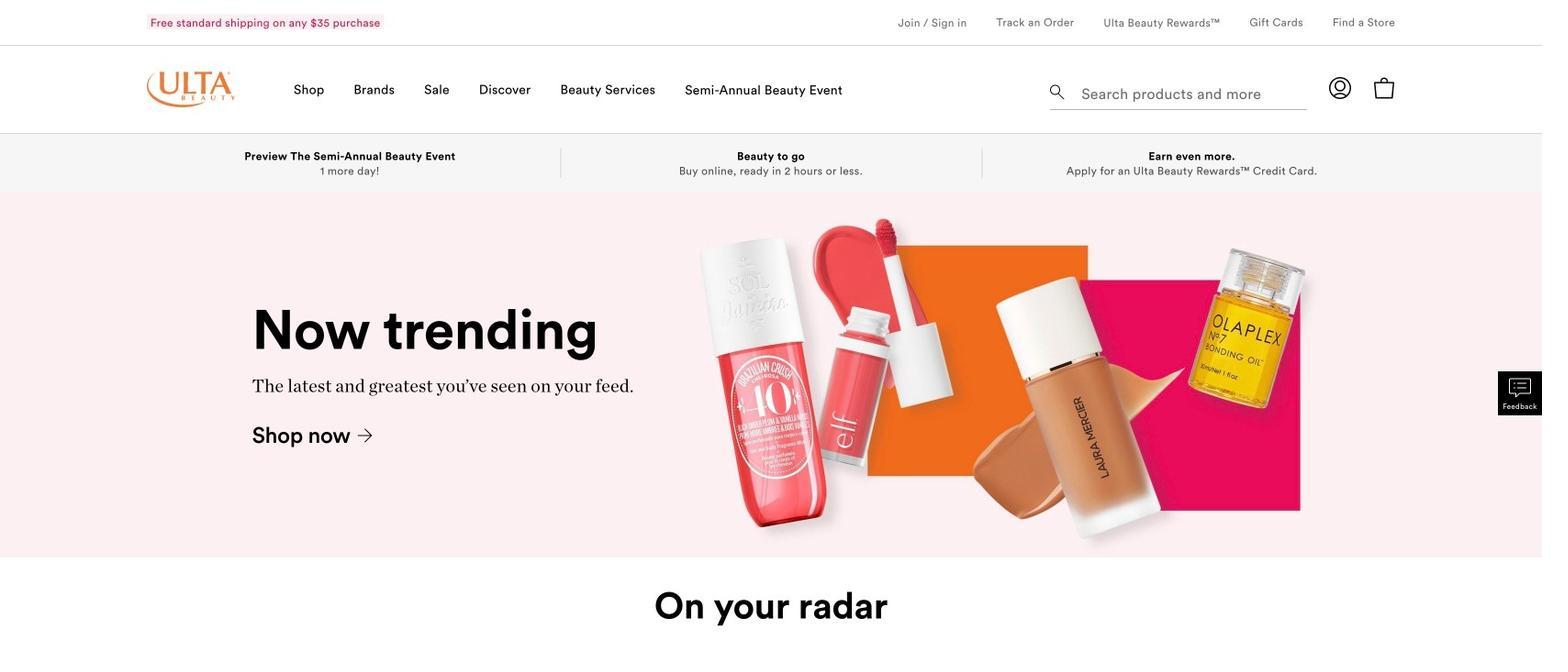Task type: locate. For each thing, give the bounding box(es) containing it.
Search products and more search field
[[1080, 73, 1302, 106]]

None search field
[[1050, 70, 1308, 114]]

0 items in bag image
[[1374, 77, 1396, 99]]



Task type: describe. For each thing, give the bounding box(es) containing it.
log in to your ulta account image
[[1330, 77, 1352, 99]]

now trending the latest and greatest you've seen on your feed. image
[[673, 193, 1432, 558]]



Task type: vqa. For each thing, say whether or not it's contained in the screenshot.
Grande Cosmetics Grandebrow Brow Enhancing Serum #1 IMAGE
no



